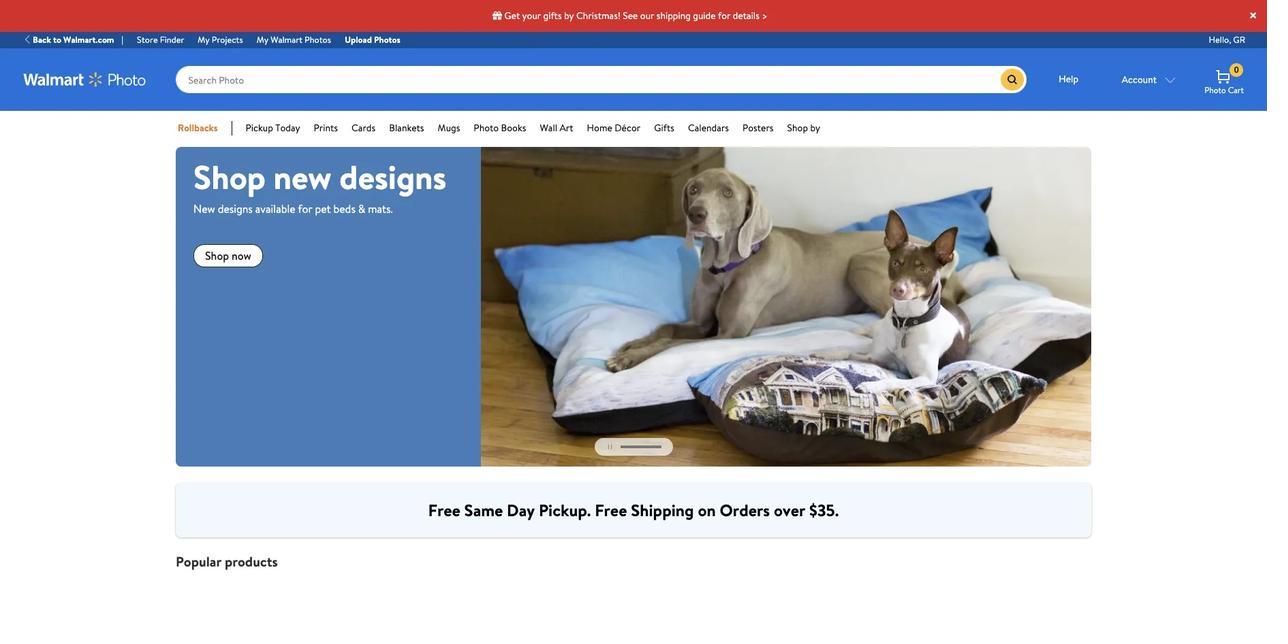 Task type: vqa. For each thing, say whether or not it's contained in the screenshot.
the Wall
yes



Task type: describe. For each thing, give the bounding box(es) containing it.
shop new designs new designs available for pet beds & mats.
[[193, 155, 446, 216]]

gr
[[1233, 33, 1245, 46]]

store
[[137, 33, 158, 46]]

see
[[623, 9, 638, 22]]

Search Photo text field
[[176, 66, 1001, 93]]

my walmart photos link
[[250, 33, 338, 47]]

blankets link
[[389, 121, 424, 136]]

1 photos from the left
[[305, 33, 331, 46]]

rollbacks link
[[178, 121, 232, 136]]

shop for by
[[787, 121, 808, 135]]

mats.
[[368, 201, 393, 216]]

0 horizontal spatial by
[[564, 9, 574, 22]]

available
[[255, 201, 295, 216]]

gifts
[[654, 121, 674, 135]]

home décor
[[587, 121, 640, 135]]

pickup today link
[[246, 121, 300, 136]]

calendars link
[[688, 121, 729, 136]]

2 photos from the left
[[374, 33, 400, 46]]

back arrow image
[[23, 35, 33, 44]]

orders
[[720, 499, 770, 522]]

shop now link
[[193, 244, 263, 267]]

>
[[762, 9, 768, 22]]

gift image
[[492, 11, 502, 20]]

wall art link
[[540, 121, 573, 136]]

1 free from the left
[[428, 499, 460, 522]]

pickup today
[[246, 121, 300, 135]]

my projects
[[198, 33, 243, 46]]

shop now
[[205, 248, 251, 263]]

popular products
[[176, 553, 278, 572]]

&
[[358, 201, 365, 216]]

cart
[[1228, 84, 1244, 96]]

pet
[[315, 201, 331, 216]]

upload photos link
[[338, 33, 407, 47]]

walmart
[[271, 33, 302, 46]]

décor
[[615, 121, 640, 135]]

for inside shop new designs new designs available for pet beds & mats.
[[298, 201, 312, 216]]

get
[[504, 9, 520, 22]]

rollbacks
[[178, 121, 218, 135]]

pickup
[[246, 121, 273, 135]]

hello, gr
[[1209, 33, 1245, 46]]

shop by
[[787, 121, 820, 135]]

shipping
[[657, 9, 691, 22]]

2 free from the left
[[595, 499, 627, 522]]

beds
[[333, 201, 356, 216]]

photo books link
[[474, 121, 526, 136]]

back
[[33, 33, 51, 46]]

projects
[[212, 33, 243, 46]]

photo cart
[[1205, 84, 1244, 96]]

home décor link
[[587, 121, 640, 136]]

day
[[507, 499, 535, 522]]

my for my projects
[[198, 33, 210, 46]]

photo for photo cart
[[1205, 84, 1226, 96]]

account
[[1122, 73, 1157, 87]]

posters
[[742, 121, 774, 135]]

1 vertical spatial by
[[810, 121, 820, 135]]

new
[[273, 155, 332, 200]]

same
[[464, 499, 503, 522]]

hello,
[[1209, 33, 1231, 46]]

pickup.
[[539, 499, 591, 522]]

upload
[[345, 33, 372, 46]]

mugs link
[[438, 121, 460, 136]]

free same day pickup. free shipping on orders over $35.
[[428, 499, 839, 522]]

wall
[[540, 121, 557, 135]]

over
[[774, 499, 805, 522]]



Task type: locate. For each thing, give the bounding box(es) containing it.
2 vertical spatial shop
[[205, 248, 229, 263]]

1 horizontal spatial designs
[[339, 155, 446, 200]]

photo
[[1205, 84, 1226, 96], [474, 121, 499, 135]]

my
[[198, 33, 210, 46], [257, 33, 268, 46]]

blankets
[[389, 121, 424, 135]]

1 vertical spatial photo
[[474, 121, 499, 135]]

0 vertical spatial shop
[[787, 121, 808, 135]]

cards link
[[351, 121, 375, 136]]

gifts link
[[654, 121, 674, 136]]

walmart.com
[[63, 33, 114, 46]]

1 horizontal spatial free
[[595, 499, 627, 522]]

magnifying glass image
[[1006, 74, 1019, 86]]

shop for new
[[193, 155, 266, 200]]

account button
[[1106, 66, 1191, 93]]

on
[[698, 499, 716, 522]]

1 horizontal spatial my
[[257, 33, 268, 46]]

get your gifts by christmas! see our shipping guide for details >
[[502, 9, 768, 22]]

1 vertical spatial designs
[[218, 201, 253, 216]]

my for my walmart photos
[[257, 33, 268, 46]]

my projects link
[[191, 33, 250, 47]]

photo for photo books
[[474, 121, 499, 135]]

free right pickup. in the left bottom of the page
[[595, 499, 627, 522]]

1 horizontal spatial for
[[718, 9, 731, 22]]

designs up mats.
[[339, 155, 446, 200]]

cards
[[351, 121, 375, 135]]

back to walmart.com |
[[33, 33, 123, 46]]

0 vertical spatial designs
[[339, 155, 446, 200]]

home
[[587, 121, 612, 135]]

today
[[275, 121, 300, 135]]

my walmart photos
[[257, 33, 331, 46]]

|
[[122, 33, 123, 46]]

our
[[640, 9, 654, 22]]

books
[[501, 121, 526, 135]]

art
[[560, 121, 573, 135]]

store finder
[[137, 33, 184, 46]]

shop
[[787, 121, 808, 135], [193, 155, 266, 200], [205, 248, 229, 263]]

1 horizontal spatial by
[[810, 121, 820, 135]]

photo left "cart"
[[1205, 84, 1226, 96]]

0 horizontal spatial photo
[[474, 121, 499, 135]]

posters link
[[742, 121, 774, 136]]

prints link
[[314, 121, 338, 136]]

shop by link
[[787, 121, 820, 136]]

gifts
[[543, 9, 562, 22]]

for left pet
[[298, 201, 312, 216]]

for right guide
[[718, 9, 731, 22]]

0
[[1234, 64, 1239, 76]]

2 my from the left
[[257, 33, 268, 46]]

my left projects
[[198, 33, 210, 46]]

my left walmart
[[257, 33, 268, 46]]

0 horizontal spatial free
[[428, 499, 460, 522]]

shop for now
[[205, 248, 229, 263]]

finder
[[160, 33, 184, 46]]

0 horizontal spatial for
[[298, 201, 312, 216]]

help
[[1059, 72, 1078, 86]]

shop inside shop new designs new designs available for pet beds & mats.
[[193, 155, 266, 200]]

shop up new
[[193, 155, 266, 200]]

help link
[[1044, 66, 1093, 93]]

details
[[733, 9, 759, 22]]

by right gifts
[[564, 9, 574, 22]]

to
[[53, 33, 61, 46]]

calendars
[[688, 121, 729, 135]]

shop right "posters"
[[787, 121, 808, 135]]

$35.
[[809, 499, 839, 522]]

photos
[[305, 33, 331, 46], [374, 33, 400, 46]]

shipping
[[631, 499, 694, 522]]

upload photos
[[345, 33, 400, 46]]

photo left books
[[474, 121, 499, 135]]

0 horizontal spatial my
[[198, 33, 210, 46]]

1 horizontal spatial photos
[[374, 33, 400, 46]]

by
[[564, 9, 574, 22], [810, 121, 820, 135]]

photos right upload
[[374, 33, 400, 46]]

photos right walmart
[[305, 33, 331, 46]]

0 vertical spatial for
[[718, 9, 731, 22]]

store finder link
[[130, 33, 191, 47]]

designs right new
[[218, 201, 253, 216]]

guide
[[693, 9, 716, 22]]

for
[[718, 9, 731, 22], [298, 201, 312, 216]]

photo books
[[474, 121, 526, 135]]

1 vertical spatial for
[[298, 201, 312, 216]]

0 horizontal spatial designs
[[218, 201, 253, 216]]

free left the same
[[428, 499, 460, 522]]

christmas!
[[576, 9, 621, 22]]

0 vertical spatial photo
[[1205, 84, 1226, 96]]

0 horizontal spatial photos
[[305, 33, 331, 46]]

now
[[232, 248, 251, 263]]

shop left the now
[[205, 248, 229, 263]]

prints
[[314, 121, 338, 135]]

×
[[1248, 3, 1258, 27]]

free
[[428, 499, 460, 522], [595, 499, 627, 522]]

1 horizontal spatial photo
[[1205, 84, 1226, 96]]

your
[[522, 9, 541, 22]]

wall art
[[540, 121, 573, 135]]

by right "posters"
[[810, 121, 820, 135]]

shop inside shop now "link"
[[205, 248, 229, 263]]

shop inside shop by link
[[787, 121, 808, 135]]

× link
[[1248, 3, 1258, 27]]

1 vertical spatial shop
[[193, 155, 266, 200]]

designs
[[339, 155, 446, 200], [218, 201, 253, 216]]

products
[[225, 553, 278, 572]]

popular
[[176, 553, 221, 572]]

1 my from the left
[[198, 33, 210, 46]]

0 vertical spatial by
[[564, 9, 574, 22]]

new
[[193, 201, 215, 216]]

mugs
[[438, 121, 460, 135]]



